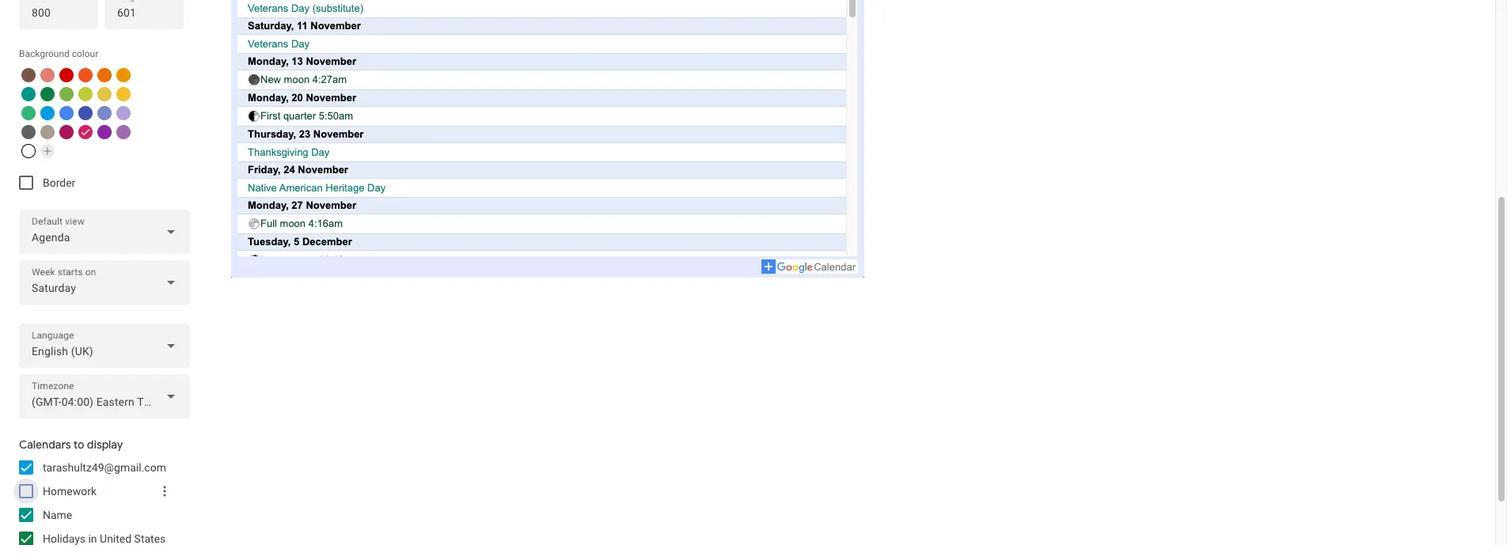 Task type: vqa. For each thing, say whether or not it's contained in the screenshot.
"9PM"
no



Task type: locate. For each thing, give the bounding box(es) containing it.
calendars
[[19, 438, 71, 452]]

banana menu item
[[116, 87, 131, 101]]

grape menu item
[[97, 125, 112, 139]]

cocoa menu item
[[21, 68, 36, 82]]

border
[[43, 177, 75, 189]]

blueberry menu item
[[78, 106, 93, 120]]

flamingo menu item
[[40, 68, 55, 82]]

mango menu item
[[116, 68, 131, 82]]

pistachio menu item
[[59, 87, 74, 101]]

avocado menu item
[[78, 87, 93, 101]]

peacock menu item
[[40, 106, 55, 120]]

beetroot menu item
[[59, 125, 74, 139]]

background colour
[[19, 48, 98, 59]]

None field
[[19, 210, 190, 254], [19, 260, 190, 305], [19, 324, 190, 368], [19, 374, 190, 419], [19, 210, 190, 254], [19, 260, 190, 305], [19, 324, 190, 368], [19, 374, 190, 419]]

wisteria menu item
[[116, 106, 131, 120]]

None number field
[[32, 2, 86, 24], [117, 2, 171, 24], [32, 2, 86, 24], [117, 2, 171, 24]]

calendars to display
[[19, 438, 123, 452]]



Task type: describe. For each thing, give the bounding box(es) containing it.
background
[[19, 48, 69, 59]]

add custom colour menu item
[[40, 144, 55, 158]]

to
[[73, 438, 84, 452]]

eucalyptus menu item
[[21, 87, 36, 101]]

tangerine menu item
[[78, 68, 93, 82]]

colour
[[72, 48, 98, 59]]

amethyst menu item
[[116, 125, 131, 139]]

display
[[87, 438, 123, 452]]

citron menu item
[[97, 87, 112, 101]]

calendar colour menu item
[[21, 144, 36, 158]]

birch menu item
[[40, 125, 55, 139]]

lavender menu item
[[97, 106, 112, 120]]

cherry blossom menu item
[[78, 125, 93, 139]]

graphite menu item
[[21, 125, 36, 139]]

homework
[[43, 485, 97, 498]]

basil menu item
[[40, 87, 55, 101]]

tomato menu item
[[59, 68, 74, 82]]

pumpkin menu item
[[97, 68, 112, 82]]

sage menu item
[[21, 106, 36, 120]]

tarashultz49@gmail.com
[[43, 462, 166, 474]]

cobalt menu item
[[59, 106, 74, 120]]

name
[[43, 509, 72, 522]]



